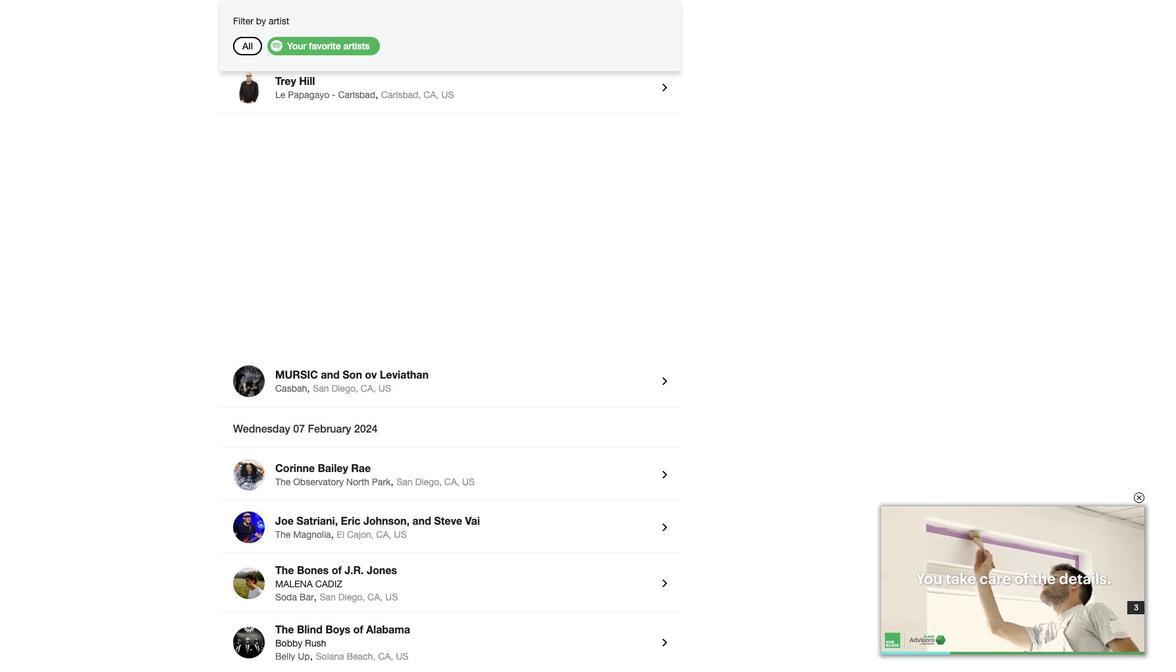 Task type: locate. For each thing, give the bounding box(es) containing it.
0 horizontal spatial of
[[332, 564, 342, 576]]

, inside the bones of j.r. jones malena cadiz soda bar , san diego, ca, us
[[314, 591, 317, 603]]

and left son
[[321, 368, 340, 381]]

4 the from the top
[[275, 623, 294, 636]]

1 vertical spatial of
[[353, 623, 363, 636]]

the blind boys of alabama bobby rush
[[275, 623, 410, 649]]

of
[[332, 564, 342, 576], [353, 623, 363, 636]]

ca,
[[424, 90, 439, 100], [361, 383, 376, 394], [444, 477, 460, 487], [376, 529, 391, 540], [368, 592, 383, 603]]

bar
[[300, 592, 314, 603]]

bones
[[297, 564, 329, 576]]

your favorite artists
[[287, 40, 370, 51]]

, right artists
[[388, 36, 391, 47]]

joe satriani, eric johnson, and steve vai the magnolia , el cajon, ca, us
[[275, 514, 480, 540]]

0 vertical spatial of
[[332, 564, 342, 576]]

, left "carlsbad,"
[[375, 88, 378, 100]]

cadiz
[[315, 579, 342, 589]]

satriani,
[[297, 514, 338, 527]]

the up malena
[[275, 564, 294, 576]]

and inside joe satriani, eric johnson, and steve vai the magnolia , el cajon, ca, us
[[412, 514, 431, 527]]

diego,
[[332, 383, 358, 394], [415, 477, 442, 487], [338, 592, 365, 603]]

the inside the blind boys of alabama bobby rush
[[275, 623, 294, 636]]

san down cadiz
[[320, 592, 336, 603]]

le papagayo - carlsbad link
[[275, 90, 375, 100]]

us down 'jones'
[[385, 592, 398, 603]]

, inside corinne bailey rae the observatory north park , san diego, ca, us
[[391, 475, 394, 487]]

diego, down corinne bailey rae "link"
[[415, 477, 442, 487]]

hall
[[297, 22, 316, 34]]

, left the el
[[331, 528, 334, 540]]

1 the from the top
[[275, 477, 291, 487]]

of inside the bones of j.r. jones malena cadiz soda bar , san diego, ca, us
[[332, 564, 342, 576]]

san right park
[[397, 477, 413, 487]]

ca, down 'jones'
[[368, 592, 383, 603]]

wednesday
[[233, 422, 290, 435]]

the down corinne
[[275, 477, 291, 487]]

joe satriani, eric johnson, and steve vai link
[[275, 514, 652, 529]]

the inside corinne bailey rae the observatory north park , san diego, ca, us
[[275, 477, 291, 487]]

2024
[[354, 422, 378, 435]]

-
[[332, 90, 336, 100]]

and inside the mursic and son ov leviathan casbah , san diego, ca, us
[[321, 368, 340, 381]]

us down "johnson," at the left of page
[[394, 529, 407, 540]]

the down joe on the bottom of the page
[[275, 529, 291, 540]]

, down mursic
[[307, 382, 310, 394]]

2 vertical spatial san
[[320, 592, 336, 603]]

2 vertical spatial diego,
[[338, 592, 365, 603]]

us down trey hill link
[[441, 90, 454, 100]]

corinne bailey rae the observatory north park , san diego, ca, us
[[275, 462, 475, 487]]

by
[[256, 16, 266, 26]]

1 vertical spatial and
[[412, 514, 431, 527]]

ca, down corinne bailey rae "link"
[[444, 477, 460, 487]]

3 the from the top
[[275, 564, 294, 576]]

the up "bobby"
[[275, 623, 294, 636]]

us down corinne bailey rae "link"
[[462, 477, 475, 487]]

ca, inside trey hill le papagayo - carlsbad , carlsbad, ca, us
[[424, 90, 439, 100]]

1 vertical spatial diego,
[[415, 477, 442, 487]]

us inside corinne bailey rae the observatory north park , san diego, ca, us
[[462, 477, 475, 487]]

and left steve
[[412, 514, 431, 527]]

son
[[343, 368, 362, 381]]

ca, down ov at the bottom left of the page
[[361, 383, 376, 394]]

j.r.
[[345, 564, 364, 576]]

, inside joe satriani, eric johnson, and steve vai the magnolia , el cajon, ca, us
[[331, 528, 334, 540]]

trey hill link
[[275, 74, 652, 89]]

rush
[[305, 638, 326, 649]]

live
[[371, 37, 388, 47]]

us
[[441, 90, 454, 100], [378, 383, 391, 394], [462, 477, 475, 487], [394, 529, 407, 540], [385, 592, 398, 603]]

1 horizontal spatial and
[[412, 514, 431, 527]]

artist
[[269, 16, 289, 26]]

blind
[[297, 623, 322, 636]]

san inside the bones of j.r. jones malena cadiz soda bar , san diego, ca, us
[[320, 592, 336, 603]]

ca, down "johnson," at the left of page
[[376, 529, 391, 540]]

malena
[[275, 579, 313, 589]]

diego, down cadiz
[[338, 592, 365, 603]]

of up cadiz
[[332, 564, 342, 576]]

0 vertical spatial san
[[313, 383, 329, 394]]

ca, inside the mursic and son ov leviathan casbah , san diego, ca, us
[[361, 383, 376, 394]]

san inside corinne bailey rae the observatory north park , san diego, ca, us
[[397, 477, 413, 487]]

ca, right "carlsbad,"
[[424, 90, 439, 100]]

the
[[275, 477, 291, 487], [275, 529, 291, 540], [275, 564, 294, 576], [275, 623, 294, 636]]

, right north
[[391, 475, 394, 487]]

diego, down son
[[332, 383, 358, 394]]

mal hall humphreys backstage live ,
[[275, 22, 394, 47]]

magnolia
[[293, 529, 331, 540]]

1 horizontal spatial of
[[353, 623, 363, 636]]

carlsbad,
[[381, 90, 421, 100]]

us down leviathan
[[378, 383, 391, 394]]

and
[[321, 368, 340, 381], [412, 514, 431, 527]]

mal
[[275, 22, 294, 34]]

0 horizontal spatial and
[[321, 368, 340, 381]]

diego, inside corinne bailey rae the observatory north park , san diego, ca, us
[[415, 477, 442, 487]]

, down cadiz
[[314, 591, 317, 603]]

of right boys
[[353, 623, 363, 636]]

us inside joe satriani, eric johnson, and steve vai the magnolia , el cajon, ca, us
[[394, 529, 407, 540]]

corinne bailey rae live image
[[233, 459, 265, 491]]

ov
[[365, 368, 377, 381]]

the bones of j.r. jones malena cadiz soda bar , san diego, ca, us
[[275, 564, 398, 603]]

san down mursic
[[313, 383, 329, 394]]

filter
[[233, 16, 253, 26]]

,
[[388, 36, 391, 47], [375, 88, 378, 100], [307, 382, 310, 394], [391, 475, 394, 487], [331, 528, 334, 540], [314, 591, 317, 603]]

favorite
[[309, 40, 341, 51]]

mursic and son ov leviathan casbah , san diego, ca, us
[[275, 368, 429, 394]]

mursic
[[275, 368, 318, 381]]

mursic live image
[[233, 366, 265, 397]]

0 vertical spatial diego,
[[332, 383, 358, 394]]

0 vertical spatial and
[[321, 368, 340, 381]]

2 the from the top
[[275, 529, 291, 540]]

san
[[313, 383, 329, 394], [397, 477, 413, 487], [320, 592, 336, 603]]

the inside the bones of j.r. jones malena cadiz soda bar , san diego, ca, us
[[275, 564, 294, 576]]

us inside trey hill le papagayo - carlsbad , carlsbad, ca, us
[[441, 90, 454, 100]]

, inside mal hall humphreys backstage live ,
[[388, 36, 391, 47]]

hill
[[299, 74, 315, 87]]

carlsbad
[[338, 90, 375, 100]]

steve
[[434, 514, 462, 527]]

el
[[337, 529, 345, 540]]

trey
[[275, 74, 296, 87]]

1 vertical spatial san
[[397, 477, 413, 487]]



Task type: describe. For each thing, give the bounding box(es) containing it.
bailey
[[318, 462, 348, 474]]

us inside the mursic and son ov leviathan casbah , san diego, ca, us
[[378, 383, 391, 394]]

of inside the blind boys of alabama bobby rush
[[353, 623, 363, 636]]

your
[[287, 40, 306, 51]]

casbah
[[275, 383, 307, 394]]

mursic and son ov leviathan link
[[275, 368, 652, 383]]

joe
[[275, 514, 294, 527]]

ca, inside the bones of j.r. jones malena cadiz soda bar , san diego, ca, us
[[368, 592, 383, 603]]

the magnolia link
[[275, 529, 331, 540]]

soda
[[275, 592, 297, 603]]

the bones of j.r. jones live image
[[233, 568, 265, 599]]

san inside the mursic and son ov leviathan casbah , san diego, ca, us
[[313, 383, 329, 394]]

soda bar link
[[275, 592, 314, 603]]

the inside joe satriani, eric johnson, and steve vai the magnolia , el cajon, ca, us
[[275, 529, 291, 540]]

your favorite artists button
[[267, 37, 380, 55]]

, inside the mursic and son ov leviathan casbah , san diego, ca, us
[[307, 382, 310, 394]]

the observatory north park link
[[275, 477, 391, 487]]

ca, inside corinne bailey rae the observatory north park , san diego, ca, us
[[444, 477, 460, 487]]

mal hall link
[[275, 22, 652, 36]]

cajon,
[[347, 529, 374, 540]]

, inside trey hill le papagayo - carlsbad , carlsbad, ca, us
[[375, 88, 378, 100]]

the blind boys of alabama live image
[[233, 627, 265, 659]]

february
[[308, 422, 351, 435]]

all
[[242, 40, 253, 51]]

joe satriani live image
[[233, 512, 265, 543]]

bobby
[[275, 638, 302, 649]]

us inside the bones of j.r. jones malena cadiz soda bar , san diego, ca, us
[[385, 592, 398, 603]]

le
[[275, 90, 285, 100]]

rae
[[351, 462, 371, 474]]

all link
[[242, 40, 253, 51]]

casbah link
[[275, 383, 307, 394]]

alabama
[[366, 623, 410, 636]]

johnson,
[[363, 514, 410, 527]]

diego, inside the bones of j.r. jones malena cadiz soda bar , san diego, ca, us
[[338, 592, 365, 603]]

diego, inside the mursic and son ov leviathan casbah , san diego, ca, us
[[332, 383, 358, 394]]

artists
[[343, 40, 370, 51]]

07
[[293, 422, 305, 435]]

vai
[[465, 514, 480, 527]]

boys
[[325, 623, 350, 636]]

humphreys
[[275, 37, 323, 47]]

jones
[[367, 564, 397, 576]]

mal hall live image
[[233, 19, 265, 51]]

eric
[[341, 514, 361, 527]]

corinne
[[275, 462, 315, 474]]

ca, inside joe satriani, eric johnson, and steve vai the magnolia , el cajon, ca, us
[[376, 529, 391, 540]]

observatory
[[293, 477, 344, 487]]

papagayo
[[288, 90, 329, 100]]

filter by artist
[[233, 16, 289, 26]]

trey hill live image
[[233, 72, 265, 103]]

wednesday 07 february 2024
[[233, 422, 378, 435]]

park
[[372, 477, 391, 487]]

north
[[346, 477, 369, 487]]

backstage
[[325, 37, 369, 47]]

leviathan
[[380, 368, 429, 381]]

corinne bailey rae link
[[275, 462, 652, 476]]

humphreys backstage live link
[[275, 37, 388, 47]]

3
[[1134, 602, 1139, 613]]

trey hill le papagayo - carlsbad , carlsbad, ca, us
[[275, 74, 454, 100]]



Task type: vqa. For each thing, say whether or not it's contained in the screenshot.
LUKE BRYAN
no



